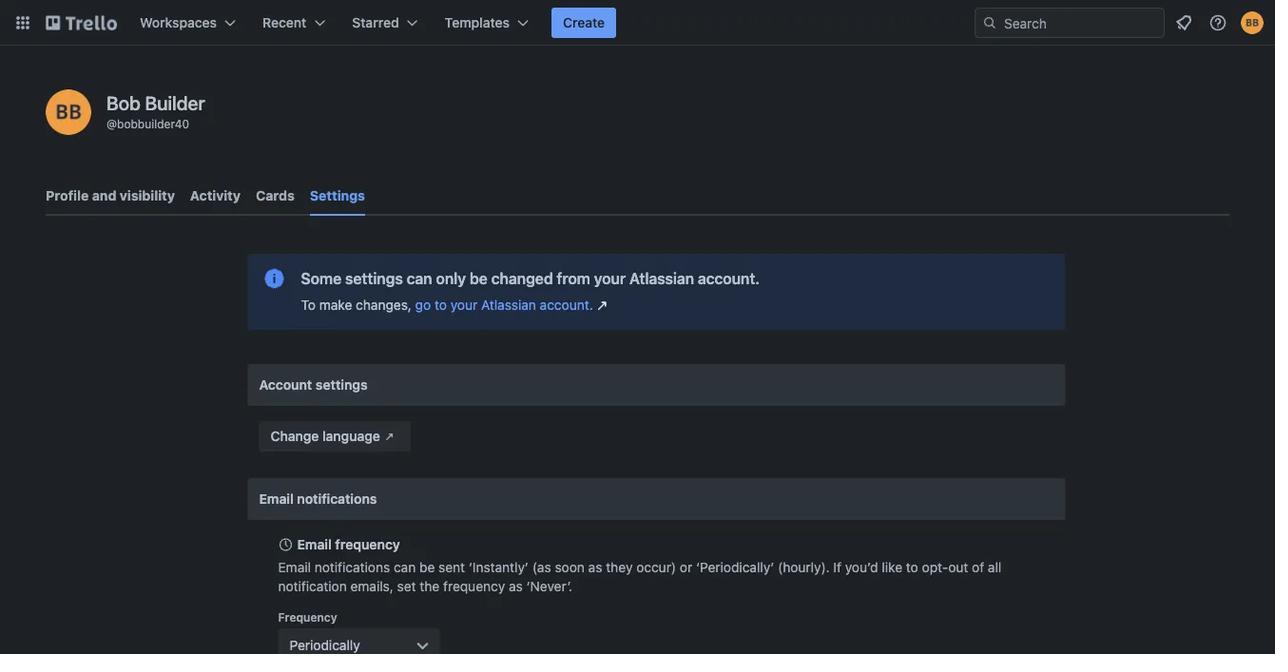 Task type: locate. For each thing, give the bounding box(es) containing it.
can inside email notifications can be sent 'instantly' (as soon as they occur) or 'periodically' (hourly). if you'd like to opt-out of all notification emails, set the frequency as 'never'.
[[394, 560, 416, 575]]

0 vertical spatial can
[[407, 270, 432, 288]]

create button
[[551, 8, 616, 38]]

1 vertical spatial to
[[906, 560, 918, 575]]

(hourly).
[[778, 560, 830, 575]]

sent
[[438, 560, 465, 575]]

Search field
[[997, 9, 1164, 37]]

change language link
[[259, 421, 411, 452]]

notifications for email notifications can be sent 'instantly' (as soon as they occur) or 'periodically' (hourly). if you'd like to opt-out of all notification emails, set the frequency as 'never'.
[[315, 560, 390, 575]]

1 horizontal spatial frequency
[[443, 579, 505, 594]]

1 vertical spatial as
[[509, 579, 523, 594]]

to right go
[[434, 297, 447, 313]]

1 horizontal spatial atlassian
[[629, 270, 694, 288]]

visibility
[[120, 188, 175, 203]]

as left they
[[588, 560, 602, 575]]

go to your atlassian account. link
[[415, 296, 612, 315]]

atlassian
[[629, 270, 694, 288], [481, 297, 536, 313]]

be right the only
[[470, 270, 488, 288]]

email for email notifications
[[259, 491, 294, 507]]

to right like
[[906, 560, 918, 575]]

builder
[[145, 91, 205, 114]]

0 horizontal spatial to
[[434, 297, 447, 313]]

periodically
[[290, 638, 360, 653]]

notifications down email frequency on the bottom left
[[315, 560, 390, 575]]

(as
[[532, 560, 551, 575]]

1 vertical spatial be
[[419, 560, 435, 575]]

settings
[[345, 270, 403, 288], [316, 377, 368, 393]]

0 horizontal spatial be
[[419, 560, 435, 575]]

1 horizontal spatial account.
[[698, 270, 760, 288]]

notifications up email frequency on the bottom left
[[297, 491, 377, 507]]

cards
[[256, 188, 295, 203]]

frequency inside email notifications can be sent 'instantly' (as soon as they occur) or 'periodically' (hourly). if you'd like to opt-out of all notification emails, set the frequency as 'never'.
[[443, 579, 505, 594]]

like
[[882, 560, 902, 575]]

profile and visibility
[[46, 188, 175, 203]]

email
[[259, 491, 294, 507], [297, 537, 332, 552], [278, 560, 311, 575]]

bob builder @ bobbuilder40
[[106, 91, 205, 130]]

bob builder (bobbuilder40) image right open information menu icon
[[1241, 11, 1264, 34]]

atlassian right from
[[629, 270, 694, 288]]

your right from
[[594, 270, 626, 288]]

be inside email notifications can be sent 'instantly' (as soon as they occur) or 'periodically' (hourly). if you'd like to opt-out of all notification emails, set the frequency as 'never'.
[[419, 560, 435, 575]]

notification
[[278, 579, 347, 594]]

and
[[92, 188, 116, 203]]

be
[[470, 270, 488, 288], [419, 560, 435, 575]]

sm image
[[380, 427, 399, 446]]

workspaces button
[[128, 8, 247, 38]]

1 vertical spatial your
[[450, 297, 478, 313]]

change
[[271, 428, 319, 444]]

settings link
[[310, 179, 365, 216]]

occur)
[[636, 560, 676, 575]]

0 horizontal spatial your
[[450, 297, 478, 313]]

email inside email notifications can be sent 'instantly' (as soon as they occur) or 'periodically' (hourly). if you'd like to opt-out of all notification emails, set the frequency as 'never'.
[[278, 560, 311, 575]]

email notifications
[[259, 491, 377, 507]]

email for email frequency
[[297, 537, 332, 552]]

can up set
[[394, 560, 416, 575]]

0 vertical spatial as
[[588, 560, 602, 575]]

be up the
[[419, 560, 435, 575]]

1 vertical spatial settings
[[316, 377, 368, 393]]

account settings
[[259, 377, 368, 393]]

your
[[594, 270, 626, 288], [450, 297, 478, 313]]

frequency
[[278, 610, 337, 624]]

2 vertical spatial email
[[278, 560, 311, 575]]

atlassian down changed
[[481, 297, 536, 313]]

bob builder (bobbuilder40) image
[[1241, 11, 1264, 34], [46, 89, 91, 135]]

frequency
[[335, 537, 400, 552], [443, 579, 505, 594]]

notifications
[[297, 491, 377, 507], [315, 560, 390, 575]]

0 vertical spatial to
[[434, 297, 447, 313]]

0 horizontal spatial bob builder (bobbuilder40) image
[[46, 89, 91, 135]]

changed
[[491, 270, 553, 288]]

0 vertical spatial bob builder (bobbuilder40) image
[[1241, 11, 1264, 34]]

settings up change language link
[[316, 377, 368, 393]]

change language
[[271, 428, 380, 444]]

0 horizontal spatial frequency
[[335, 537, 400, 552]]

0 vertical spatial settings
[[345, 270, 403, 288]]

to make changes,
[[301, 297, 415, 313]]

1 horizontal spatial be
[[470, 270, 488, 288]]

can for settings
[[407, 270, 432, 288]]

cards link
[[256, 179, 295, 213]]

your down the only
[[450, 297, 478, 313]]

1 vertical spatial frequency
[[443, 579, 505, 594]]

0 horizontal spatial account.
[[540, 297, 593, 313]]

0 horizontal spatial atlassian
[[481, 297, 536, 313]]

1 horizontal spatial to
[[906, 560, 918, 575]]

1 vertical spatial email
[[297, 537, 332, 552]]

as down 'instantly'
[[509, 579, 523, 594]]

from
[[557, 270, 590, 288]]

bob builder (bobbuilder40) image left @
[[46, 89, 91, 135]]

recent button
[[251, 8, 337, 38]]

0 vertical spatial notifications
[[297, 491, 377, 507]]

of
[[972, 560, 984, 575]]

can up go
[[407, 270, 432, 288]]

to
[[434, 297, 447, 313], [906, 560, 918, 575]]

create
[[563, 15, 605, 30]]

0 notifications image
[[1172, 11, 1195, 34]]

as
[[588, 560, 602, 575], [509, 579, 523, 594]]

activity link
[[190, 179, 241, 213]]

@
[[106, 117, 117, 130]]

1 vertical spatial notifications
[[315, 560, 390, 575]]

1 horizontal spatial your
[[594, 270, 626, 288]]

bobbuilder40
[[117, 117, 189, 130]]

1 vertical spatial can
[[394, 560, 416, 575]]

emails,
[[350, 579, 394, 594]]

frequency up emails,
[[335, 537, 400, 552]]

0 vertical spatial email
[[259, 491, 294, 507]]

frequency down "sent"
[[443, 579, 505, 594]]

to
[[301, 297, 316, 313]]

settings up changes,
[[345, 270, 403, 288]]

0 vertical spatial atlassian
[[629, 270, 694, 288]]

0 vertical spatial be
[[470, 270, 488, 288]]

notifications inside email notifications can be sent 'instantly' (as soon as they occur) or 'periodically' (hourly). if you'd like to opt-out of all notification emails, set the frequency as 'never'.
[[315, 560, 390, 575]]

can
[[407, 270, 432, 288], [394, 560, 416, 575]]

soon
[[555, 560, 585, 575]]

settings for some
[[345, 270, 403, 288]]

account.
[[698, 270, 760, 288], [540, 297, 593, 313]]

1 horizontal spatial bob builder (bobbuilder40) image
[[1241, 11, 1264, 34]]

can for notifications
[[394, 560, 416, 575]]

0 vertical spatial account.
[[698, 270, 760, 288]]



Task type: vqa. For each thing, say whether or not it's contained in the screenshot.
Activity
yes



Task type: describe. For each thing, give the bounding box(es) containing it.
some settings can only be changed from your atlassian account.
[[301, 270, 760, 288]]

1 vertical spatial bob builder (bobbuilder40) image
[[46, 89, 91, 135]]

primary element
[[0, 0, 1275, 46]]

language
[[322, 428, 380, 444]]

0 vertical spatial your
[[594, 270, 626, 288]]

search image
[[982, 15, 997, 30]]

1 vertical spatial atlassian
[[481, 297, 536, 313]]

only
[[436, 270, 466, 288]]

1 vertical spatial account.
[[540, 297, 593, 313]]

email notifications can be sent 'instantly' (as soon as they occur) or 'periodically' (hourly). if you'd like to opt-out of all notification emails, set the frequency as 'never'.
[[278, 560, 1001, 594]]

to inside email notifications can be sent 'instantly' (as soon as they occur) or 'periodically' (hourly). if you'd like to opt-out of all notification emails, set the frequency as 'never'.
[[906, 560, 918, 575]]

workspaces
[[140, 15, 217, 30]]

go to your atlassian account.
[[415, 297, 593, 313]]

bob
[[106, 91, 141, 114]]

activity
[[190, 188, 241, 203]]

profile and visibility link
[[46, 179, 175, 213]]

templates button
[[433, 8, 540, 38]]

templates
[[445, 15, 510, 30]]

opt-
[[922, 560, 948, 575]]

'periodically'
[[696, 560, 774, 575]]

email for email notifications can be sent 'instantly' (as soon as they occur) or 'periodically' (hourly). if you'd like to opt-out of all notification emails, set the frequency as 'never'.
[[278, 560, 311, 575]]

account
[[259, 377, 312, 393]]

back to home image
[[46, 8, 117, 38]]

make
[[319, 297, 352, 313]]

go
[[415, 297, 431, 313]]

email frequency
[[297, 537, 400, 552]]

all
[[988, 560, 1001, 575]]

notifications for email notifications
[[297, 491, 377, 507]]

settings for account
[[316, 377, 368, 393]]

the
[[420, 579, 440, 594]]

'never'.
[[526, 579, 572, 594]]

profile
[[46, 188, 89, 203]]

changes,
[[356, 297, 412, 313]]

0 vertical spatial frequency
[[335, 537, 400, 552]]

starred button
[[341, 8, 429, 38]]

you'd
[[845, 560, 878, 575]]

set
[[397, 579, 416, 594]]

some
[[301, 270, 342, 288]]

your inside 'go to your atlassian account.' link
[[450, 297, 478, 313]]

out
[[948, 560, 968, 575]]

'instantly'
[[469, 560, 529, 575]]

or
[[680, 560, 692, 575]]

0 horizontal spatial as
[[509, 579, 523, 594]]

recent
[[262, 15, 306, 30]]

1 horizontal spatial as
[[588, 560, 602, 575]]

open information menu image
[[1208, 13, 1228, 32]]

if
[[833, 560, 841, 575]]

settings
[[310, 188, 365, 203]]

starred
[[352, 15, 399, 30]]

they
[[606, 560, 633, 575]]



